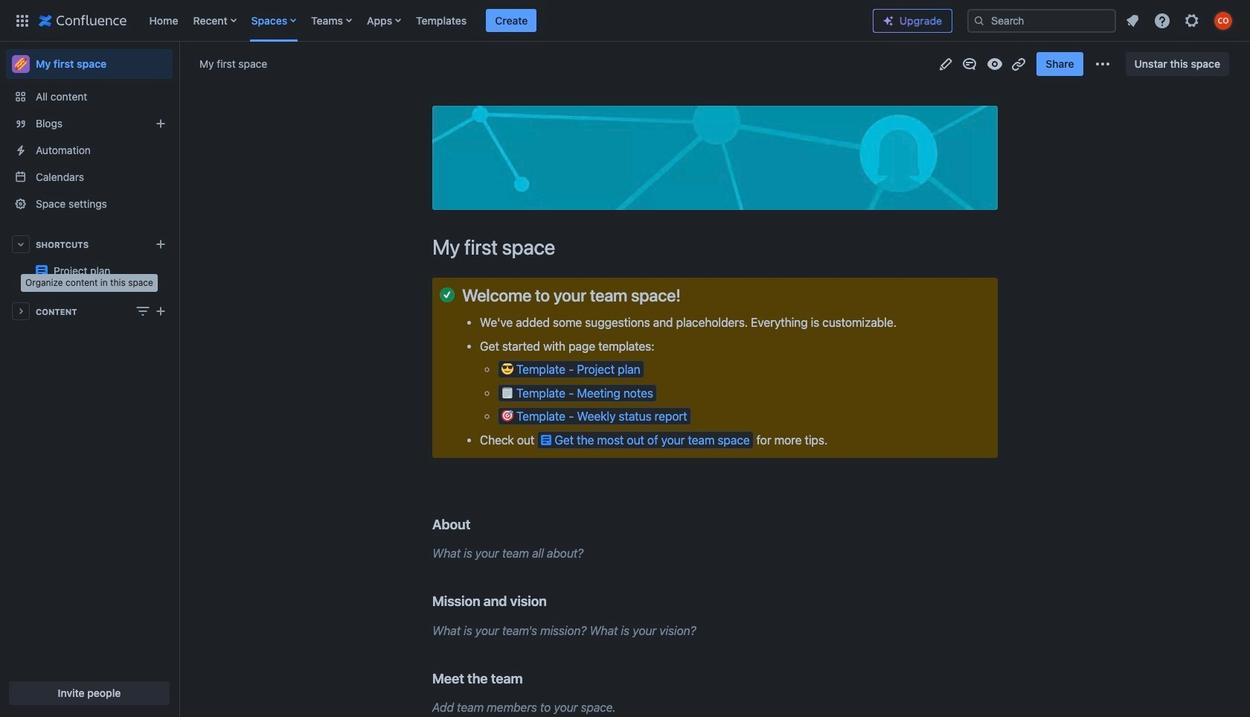 Task type: locate. For each thing, give the bounding box(es) containing it.
0 horizontal spatial copy image
[[469, 515, 487, 533]]

1 horizontal spatial copy image
[[680, 286, 698, 304]]

:notepad_spiral: image
[[502, 386, 514, 398], [502, 386, 514, 398]]

more image
[[152, 263, 170, 280]]

list
[[142, 0, 862, 41], [1120, 7, 1242, 34]]

copy image
[[469, 515, 487, 533], [522, 669, 539, 687]]

notification icon image
[[1124, 12, 1142, 29]]

copy image
[[680, 286, 698, 304], [546, 592, 564, 610]]

change view image
[[134, 302, 152, 320]]

0 horizontal spatial list
[[142, 0, 862, 41]]

None search field
[[968, 9, 1117, 32]]

list item
[[486, 9, 537, 32]]

1 horizontal spatial list
[[1120, 7, 1242, 34]]

1 horizontal spatial copy image
[[522, 669, 539, 687]]

1 vertical spatial copy image
[[522, 669, 539, 687]]

create a blog image
[[152, 115, 170, 133]]

:sunglasses: image
[[502, 363, 514, 375]]

:dart: image
[[502, 410, 514, 422]]

confluence image
[[39, 12, 127, 29], [39, 12, 127, 29]]

banner
[[0, 0, 1251, 45]]

settings icon image
[[1184, 12, 1202, 29]]

0 horizontal spatial copy image
[[546, 592, 564, 610]]

edit this page image
[[938, 55, 956, 73]]

create a page image
[[152, 302, 170, 320]]

Search field
[[968, 9, 1117, 32]]

global element
[[9, 0, 862, 41]]

appswitcher icon image
[[13, 12, 31, 29]]



Task type: vqa. For each thing, say whether or not it's contained in the screenshot.
list item inside the list
yes



Task type: describe. For each thing, give the bounding box(es) containing it.
0 vertical spatial copy image
[[469, 515, 487, 533]]

stop watching image
[[987, 55, 1005, 73]]

copy link image
[[1011, 55, 1029, 73]]

:sunglasses: image
[[502, 363, 514, 375]]

0 vertical spatial copy image
[[680, 286, 698, 304]]

list for appswitcher icon
[[142, 0, 862, 41]]

get the most out of your team space image
[[542, 434, 552, 446]]

add shortcut image
[[152, 235, 170, 253]]

premium image
[[883, 15, 895, 27]]

collapse sidebar image
[[162, 49, 195, 79]]

help icon image
[[1154, 12, 1172, 29]]

template - project plan image
[[36, 265, 48, 277]]

list for premium icon at right top
[[1120, 7, 1242, 34]]

search image
[[974, 15, 986, 26]]

list item inside global element
[[486, 9, 537, 32]]

:check_mark: image
[[440, 288, 455, 303]]

1 vertical spatial copy image
[[546, 592, 564, 610]]

space element
[[0, 42, 179, 717]]

more actions image
[[1094, 55, 1112, 73]]

:dart: image
[[502, 410, 514, 422]]



